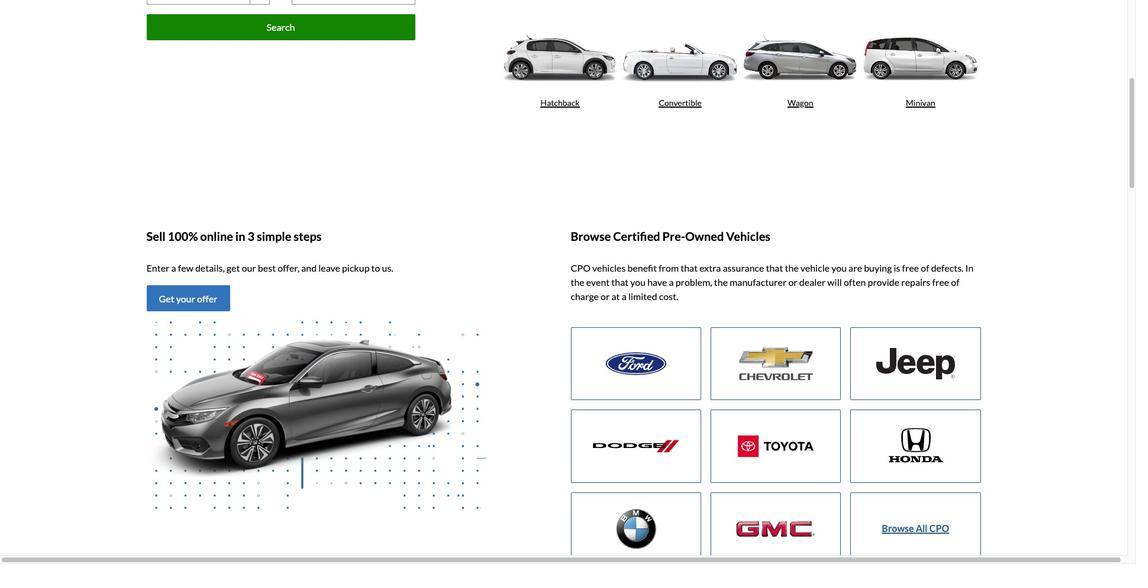Task type: vqa. For each thing, say whether or not it's contained in the screenshot.
John Elway Chevrolet
no



Task type: locate. For each thing, give the bounding box(es) containing it.
2 horizontal spatial a
[[669, 277, 674, 288]]

cpo
[[571, 262, 591, 274], [930, 523, 950, 534]]

1 horizontal spatial you
[[832, 262, 847, 274]]

toyota image
[[712, 411, 841, 482]]

manufacturer
[[730, 277, 787, 288]]

pre-
[[663, 229, 686, 243]]

cpo right all
[[930, 523, 950, 534]]

sell 100% online in 3 simple steps
[[147, 229, 322, 243]]

free down the defects.
[[933, 277, 950, 288]]

browse inside browse all cpo link
[[882, 523, 915, 534]]

0 vertical spatial browse
[[571, 229, 611, 243]]

buying
[[865, 262, 893, 274]]

defects.
[[932, 262, 964, 274]]

0 vertical spatial free
[[903, 262, 920, 274]]

1 vertical spatial of
[[952, 277, 960, 288]]

wagon
[[788, 98, 814, 108]]

gmc image
[[712, 493, 841, 564]]

that up the 'problem,'
[[681, 262, 698, 274]]

convertible
[[659, 98, 702, 108]]

a left few
[[171, 262, 176, 274]]

extra
[[700, 262, 721, 274]]

0 horizontal spatial of
[[922, 262, 930, 274]]

ford image
[[572, 328, 701, 400]]

in
[[236, 229, 246, 243]]

browse up the vehicles
[[571, 229, 611, 243]]

charge
[[571, 291, 599, 302]]

from
[[659, 262, 679, 274]]

2 vertical spatial a
[[622, 291, 627, 302]]

vehicles
[[727, 229, 771, 243]]

that up manufacturer
[[767, 262, 784, 274]]

cpo up event at the right
[[571, 262, 591, 274]]

cost.
[[659, 291, 679, 302]]

0 vertical spatial or
[[789, 277, 798, 288]]

you up will
[[832, 262, 847, 274]]

wagon body style image
[[741, 24, 861, 92]]

of down the defects.
[[952, 277, 960, 288]]

1 horizontal spatial browse
[[882, 523, 915, 534]]

sell
[[147, 229, 166, 243]]

or left at
[[601, 291, 610, 302]]

0 horizontal spatial a
[[171, 262, 176, 274]]

steps
[[294, 229, 322, 243]]

wagon link
[[741, 24, 861, 185]]

of up repairs
[[922, 262, 930, 274]]

3
[[248, 229, 255, 243]]

browse all cpo link
[[882, 522, 950, 536]]

2 horizontal spatial that
[[767, 262, 784, 274]]

minivan body style image
[[861, 24, 981, 92]]

you
[[832, 262, 847, 274], [631, 277, 646, 288]]

provide
[[868, 277, 900, 288]]

will
[[828, 277, 843, 288]]

vehicle
[[801, 262, 830, 274]]

get
[[227, 262, 240, 274]]

0 vertical spatial of
[[922, 262, 930, 274]]

or left dealer
[[789, 277, 798, 288]]

that
[[681, 262, 698, 274], [767, 262, 784, 274], [612, 277, 629, 288]]

or
[[789, 277, 798, 288], [601, 291, 610, 302]]

a right at
[[622, 291, 627, 302]]

convertible body style image
[[621, 24, 741, 92]]

minivan
[[907, 98, 936, 108]]

browse for browse all cpo
[[882, 523, 915, 534]]

all
[[916, 523, 928, 534]]

free
[[903, 262, 920, 274], [933, 277, 950, 288]]

0 horizontal spatial or
[[601, 291, 610, 302]]

0 horizontal spatial cpo
[[571, 262, 591, 274]]

the down extra
[[715, 277, 728, 288]]

us.
[[382, 262, 394, 274]]

1 horizontal spatial cpo
[[930, 523, 950, 534]]

browse
[[571, 229, 611, 243], [882, 523, 915, 534]]

a right have
[[669, 277, 674, 288]]

the
[[785, 262, 799, 274], [571, 277, 585, 288], [715, 277, 728, 288]]

the left vehicle
[[785, 262, 799, 274]]

of
[[922, 262, 930, 274], [952, 277, 960, 288]]

1 vertical spatial browse
[[882, 523, 915, 534]]

1 vertical spatial free
[[933, 277, 950, 288]]

0 horizontal spatial you
[[631, 277, 646, 288]]

dealer
[[800, 277, 826, 288]]

jeep image
[[852, 328, 981, 400]]

bmw image
[[572, 493, 701, 564]]

pickup
[[342, 262, 370, 274]]

1 horizontal spatial a
[[622, 291, 627, 302]]

browse for browse certified pre-owned vehicles
[[571, 229, 611, 243]]

to
[[372, 262, 380, 274]]

1 horizontal spatial free
[[933, 277, 950, 288]]

browse all cpo
[[882, 523, 950, 534]]

and
[[301, 262, 317, 274]]

browse left all
[[882, 523, 915, 534]]

that up at
[[612, 277, 629, 288]]

0 horizontal spatial the
[[571, 277, 585, 288]]

the up charge
[[571, 277, 585, 288]]

offer,
[[278, 262, 300, 274]]

simple
[[257, 229, 292, 243]]

free right the is
[[903, 262, 920, 274]]

a
[[171, 262, 176, 274], [669, 277, 674, 288], [622, 291, 627, 302]]

0 horizontal spatial browse
[[571, 229, 611, 243]]

0 vertical spatial cpo
[[571, 262, 591, 274]]

search button
[[147, 14, 415, 40]]

you down benefit
[[631, 277, 646, 288]]



Task type: describe. For each thing, give the bounding box(es) containing it.
0 vertical spatial a
[[171, 262, 176, 274]]

1 horizontal spatial that
[[681, 262, 698, 274]]

few
[[178, 262, 194, 274]]

0 vertical spatial you
[[832, 262, 847, 274]]

Zip Code telephone field
[[147, 0, 251, 5]]

certified
[[614, 229, 661, 243]]

hatchback
[[541, 98, 580, 108]]

minivan link
[[861, 24, 981, 185]]

your
[[176, 293, 195, 304]]

enter a few details, get our best offer, and leave pickup to us.
[[147, 262, 394, 274]]

owned
[[686, 229, 724, 243]]

1 horizontal spatial the
[[715, 277, 728, 288]]

hatchback link
[[500, 24, 621, 185]]

get
[[159, 293, 174, 304]]

vehicles
[[593, 262, 626, 274]]

hatchback body style image
[[500, 24, 621, 92]]

benefit
[[628, 262, 657, 274]]

repairs
[[902, 277, 931, 288]]

honda image
[[852, 411, 981, 482]]

enter
[[147, 262, 170, 274]]

search
[[267, 21, 295, 32]]

get your offer
[[159, 293, 218, 304]]

problem,
[[676, 277, 713, 288]]

cpo vehicles benefit from that extra assurance that the vehicle you are buying is free of defects.  in the event that you have a problem, the manufacturer or dealer will often provide repairs free of charge or at a limited cost.
[[571, 262, 974, 302]]

is
[[894, 262, 901, 274]]

100%
[[168, 229, 198, 243]]

browse certified pre-owned vehicles
[[571, 229, 771, 243]]

dodge image
[[572, 411, 701, 482]]

2 horizontal spatial the
[[785, 262, 799, 274]]

cpo inside cpo vehicles benefit from that extra assurance that the vehicle you are buying is free of defects.  in the event that you have a problem, the manufacturer or dealer will often provide repairs free of charge or at a limited cost.
[[571, 262, 591, 274]]

0 horizontal spatial free
[[903, 262, 920, 274]]

details,
[[195, 262, 225, 274]]

1 horizontal spatial of
[[952, 277, 960, 288]]

have
[[648, 277, 668, 288]]

event
[[587, 277, 610, 288]]

assurance
[[723, 262, 765, 274]]

at
[[612, 291, 620, 302]]

1 vertical spatial you
[[631, 277, 646, 288]]

1 vertical spatial cpo
[[930, 523, 950, 534]]

best
[[258, 262, 276, 274]]

1 vertical spatial or
[[601, 291, 610, 302]]

1 vertical spatial a
[[669, 277, 674, 288]]

in
[[966, 262, 974, 274]]

chevrolet image
[[712, 328, 841, 400]]

online
[[200, 229, 233, 243]]

1 horizontal spatial or
[[789, 277, 798, 288]]

often
[[844, 277, 867, 288]]

our
[[242, 262, 256, 274]]

limited
[[629, 291, 658, 302]]

offer
[[197, 293, 218, 304]]

get your offer button
[[147, 286, 230, 312]]

convertible link
[[621, 24, 741, 185]]

are
[[849, 262, 863, 274]]

0 horizontal spatial that
[[612, 277, 629, 288]]

leave
[[319, 262, 340, 274]]



